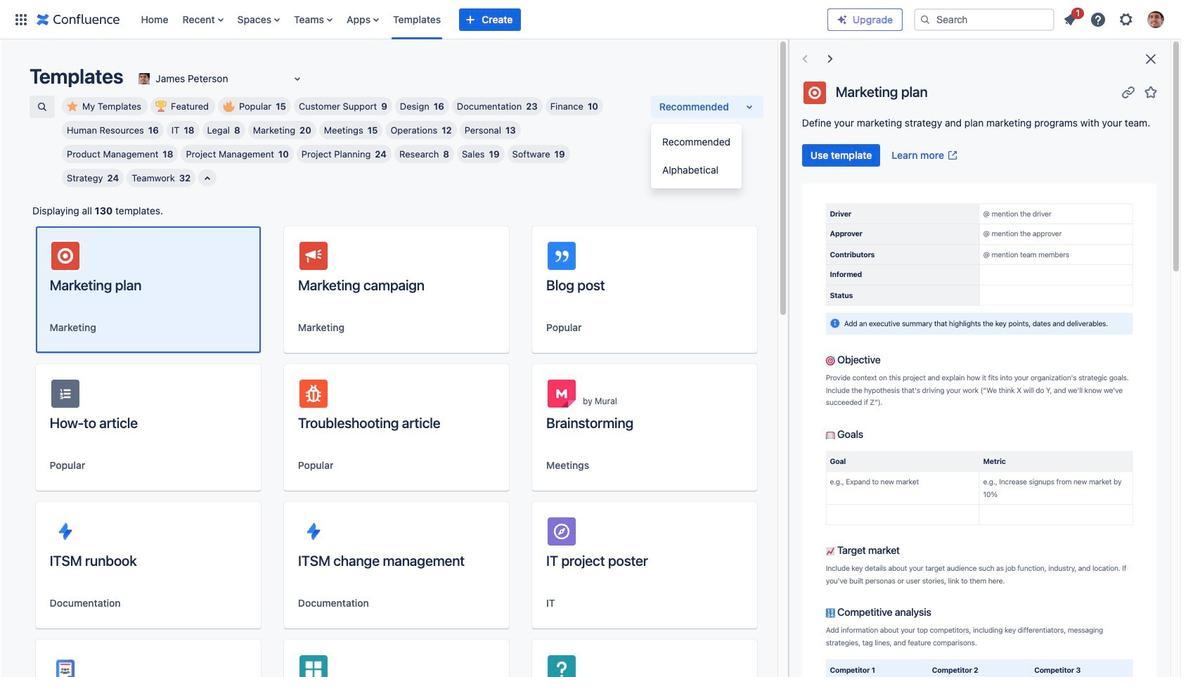 Task type: vqa. For each thing, say whether or not it's contained in the screenshot.
"James Peterson" link related to James Peterson
no



Task type: locate. For each thing, give the bounding box(es) containing it.
close image
[[1143, 51, 1160, 68]]

star marketing plan image
[[1143, 83, 1160, 100]]

open image
[[289, 70, 306, 87]]

open search bar image
[[37, 101, 48, 113]]

share link image
[[1121, 83, 1138, 100]]

None search field
[[915, 8, 1055, 31]]

banner
[[0, 0, 1182, 39]]

0 horizontal spatial list
[[134, 0, 828, 39]]

group
[[651, 124, 742, 189], [803, 144, 965, 167]]

help icon image
[[1090, 11, 1107, 28]]

None text field
[[136, 72, 139, 86]]

list item inside "list"
[[1058, 5, 1085, 31]]

your profile and preferences image
[[1148, 11, 1165, 28]]

notification icon image
[[1062, 11, 1079, 28]]

1 horizontal spatial list
[[1058, 5, 1173, 32]]

list
[[134, 0, 828, 39], [1058, 5, 1173, 32]]

previous template image
[[797, 51, 814, 68]]

confluence image
[[37, 11, 120, 28], [37, 11, 120, 28]]

fewer categories image
[[199, 170, 216, 187]]

premium image
[[837, 14, 848, 25]]

list item
[[1058, 5, 1085, 31]]

list for appswitcher icon
[[134, 0, 828, 39]]



Task type: describe. For each thing, give the bounding box(es) containing it.
Search field
[[915, 8, 1055, 31]]

appswitcher icon image
[[13, 11, 30, 28]]

0 horizontal spatial group
[[651, 124, 742, 189]]

next template image
[[822, 51, 839, 68]]

list for premium image
[[1058, 5, 1173, 32]]

search image
[[920, 14, 931, 25]]

settings icon image
[[1119, 11, 1135, 28]]

global element
[[8, 0, 828, 39]]

1 horizontal spatial group
[[803, 144, 965, 167]]



